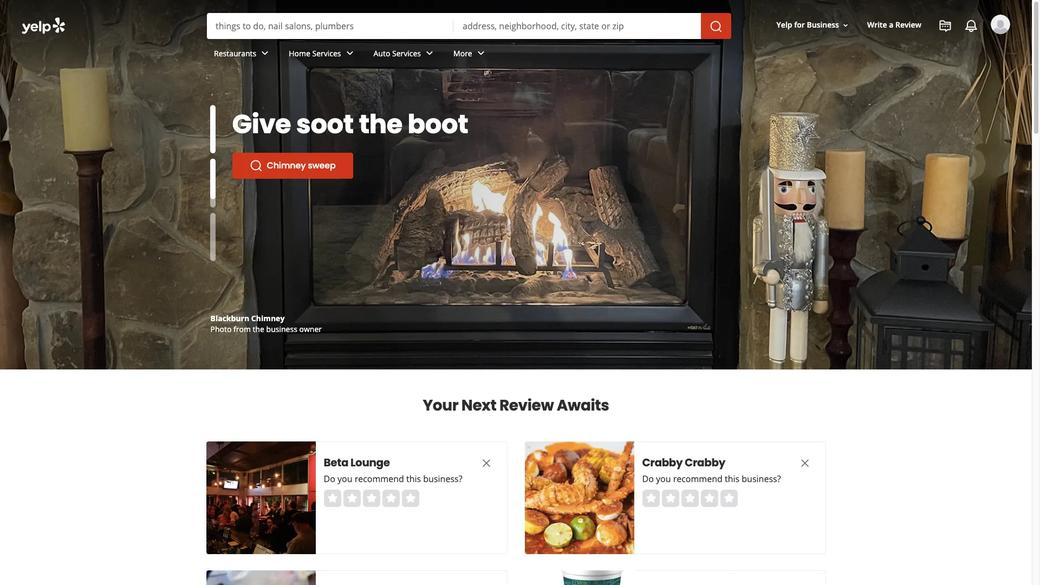 Task type: locate. For each thing, give the bounding box(es) containing it.
2 do you recommend this business? from the left
[[642, 473, 781, 485]]

2 you from the left
[[656, 473, 671, 485]]

None search field
[[207, 13, 733, 39]]

1 horizontal spatial none field
[[463, 20, 692, 32]]

you down crabby crabby
[[656, 473, 671, 485]]

business
[[807, 20, 839, 30]]

None search field
[[0, 0, 1032, 80]]

1 horizontal spatial crabby
[[685, 455, 725, 470]]

(no rating) image down crabby crabby
[[642, 490, 737, 507]]

0 horizontal spatial rating element
[[324, 490, 419, 507]]

do down beta
[[324, 473, 335, 485]]

2 business? from the left
[[742, 473, 781, 485]]

24 chevron down v2 image inside auto services link
[[423, 47, 436, 60]]

(no rating) image down lounge on the bottom of page
[[324, 490, 419, 507]]

1 horizontal spatial review
[[895, 20, 921, 30]]

0 horizontal spatial do you recommend this business?
[[324, 473, 462, 485]]

(no rating) image
[[324, 490, 419, 507], [642, 490, 737, 507]]

this down the crabby crabby link at right
[[725, 473, 739, 485]]

1 vertical spatial the
[[253, 324, 264, 334]]

none field up business categories element
[[463, 20, 692, 32]]

0 horizontal spatial recommend
[[355, 473, 404, 485]]

1 vertical spatial review
[[499, 395, 554, 416]]

1 horizontal spatial 24 chevron down v2 image
[[474, 47, 487, 60]]

24 chevron down v2 image inside restaurants link
[[259, 47, 272, 60]]

you
[[337, 473, 352, 485], [656, 473, 671, 485]]

sweep
[[308, 159, 336, 172]]

business? down the crabby crabby link at right
[[742, 473, 781, 485]]

16 chevron down v2 image
[[841, 21, 850, 30]]

write a review link
[[863, 15, 926, 35]]

do you recommend this business?
[[324, 473, 462, 485], [642, 473, 781, 485]]

24 chevron down v2 image left auto
[[343, 47, 356, 60]]

0 horizontal spatial you
[[337, 473, 352, 485]]

home services link
[[280, 39, 365, 70]]

1 horizontal spatial 24 chevron down v2 image
[[423, 47, 436, 60]]

rating element down lounge on the bottom of page
[[324, 490, 419, 507]]

2 services from the left
[[392, 48, 421, 58]]

do
[[324, 473, 335, 485], [642, 473, 654, 485]]

select slide image
[[210, 105, 215, 153], [210, 153, 215, 201]]

1 horizontal spatial the
[[359, 106, 402, 142]]

1 this from the left
[[406, 473, 421, 485]]

2 24 chevron down v2 image from the left
[[474, 47, 487, 60]]

1 you from the left
[[337, 473, 352, 485]]

chimney sweep link
[[232, 153, 353, 179]]

1 24 chevron down v2 image from the left
[[343, 47, 356, 60]]

24 chevron down v2 image
[[343, 47, 356, 60], [423, 47, 436, 60]]

0 horizontal spatial 24 chevron down v2 image
[[259, 47, 272, 60]]

1 (no rating) image from the left
[[324, 490, 419, 507]]

0 horizontal spatial this
[[406, 473, 421, 485]]

1 horizontal spatial (no rating) image
[[642, 490, 737, 507]]

select slide image left 24 search v2 image
[[210, 153, 215, 201]]

chimney up business
[[251, 313, 285, 323]]

1 business? from the left
[[423, 473, 462, 485]]

24 chevron down v2 image
[[259, 47, 272, 60], [474, 47, 487, 60]]

for
[[794, 20, 805, 30]]

beta lounge
[[324, 455, 390, 470]]

2 recommend from the left
[[673, 473, 723, 485]]

crabby
[[642, 455, 683, 470], [685, 455, 725, 470]]

None radio
[[324, 490, 341, 507], [642, 490, 659, 507], [681, 490, 698, 507], [720, 490, 737, 507], [324, 490, 341, 507], [642, 490, 659, 507], [681, 490, 698, 507], [720, 490, 737, 507]]

1 horizontal spatial services
[[392, 48, 421, 58]]

home
[[289, 48, 310, 58]]

do you recommend this business? down 'beta lounge' "link"
[[324, 473, 462, 485]]

rating element for lounge
[[324, 490, 419, 507]]

select slide image left the give
[[210, 105, 215, 153]]

1 horizontal spatial do you recommend this business?
[[642, 473, 781, 485]]

do for crabby crabby
[[642, 473, 654, 485]]

0 horizontal spatial do
[[324, 473, 335, 485]]

0 horizontal spatial services
[[312, 48, 341, 58]]

1 horizontal spatial you
[[656, 473, 671, 485]]

24 chevron down v2 image right more
[[474, 47, 487, 60]]

more link
[[445, 39, 496, 70]]

0 horizontal spatial 24 chevron down v2 image
[[343, 47, 356, 60]]

24 chevron down v2 image inside more link
[[474, 47, 487, 60]]

0 horizontal spatial review
[[499, 395, 554, 416]]

none field near
[[463, 20, 692, 32]]

you down beta
[[337, 473, 352, 485]]

do down crabby crabby
[[642, 473, 654, 485]]

24 chevron down v2 image right auto services
[[423, 47, 436, 60]]

services right auto
[[392, 48, 421, 58]]

do you recommend this business? down the crabby crabby link at right
[[642, 473, 781, 485]]

business?
[[423, 473, 462, 485], [742, 473, 781, 485]]

recommend for lounge
[[355, 473, 404, 485]]

review right the a
[[895, 20, 921, 30]]

1 24 chevron down v2 image from the left
[[259, 47, 272, 60]]

this
[[406, 473, 421, 485], [725, 473, 739, 485]]

the
[[359, 106, 402, 142], [253, 324, 264, 334]]

1 services from the left
[[312, 48, 341, 58]]

restaurants
[[214, 48, 256, 58]]

review right next
[[499, 395, 554, 416]]

0 horizontal spatial business?
[[423, 473, 462, 485]]

(no rating) image for crabby
[[642, 490, 737, 507]]

1 horizontal spatial do
[[642, 473, 654, 485]]

blackburn chimney photo from the business owner
[[210, 313, 322, 334]]

2 (no rating) image from the left
[[642, 490, 737, 507]]

1 none field from the left
[[216, 20, 445, 32]]

24 chevron down v2 image for home services
[[343, 47, 356, 60]]

recommend
[[355, 473, 404, 485], [673, 473, 723, 485]]

owner
[[299, 324, 322, 334]]

2 rating element from the left
[[642, 490, 737, 507]]

chimney
[[267, 159, 306, 172], [251, 313, 285, 323]]

24 chevron down v2 image for restaurants
[[259, 47, 272, 60]]

services right home
[[312, 48, 341, 58]]

boot
[[408, 106, 468, 142]]

0 horizontal spatial none field
[[216, 20, 445, 32]]

0 vertical spatial the
[[359, 106, 402, 142]]

1 horizontal spatial business?
[[742, 473, 781, 485]]

1 select slide image from the top
[[210, 105, 215, 153]]

lounge
[[350, 455, 390, 470]]

0 horizontal spatial the
[[253, 324, 264, 334]]

1 horizontal spatial this
[[725, 473, 739, 485]]

do you recommend this business? for crabby crabby
[[642, 473, 781, 485]]

recommend down lounge on the bottom of page
[[355, 473, 404, 485]]

restaurants link
[[205, 39, 280, 70]]

dismiss card image
[[798, 457, 811, 470]]

None field
[[216, 20, 445, 32], [463, 20, 692, 32]]

next
[[461, 395, 496, 416]]

1 horizontal spatial rating element
[[642, 490, 737, 507]]

0 vertical spatial review
[[895, 20, 921, 30]]

24 chevron down v2 image right restaurants
[[259, 47, 272, 60]]

Near text field
[[463, 20, 692, 32]]

rating element down crabby crabby
[[642, 490, 737, 507]]

chimney right 24 search v2 image
[[267, 159, 306, 172]]

a
[[889, 20, 893, 30]]

1 rating element from the left
[[324, 490, 419, 507]]

services
[[312, 48, 341, 58], [392, 48, 421, 58]]

2 none field from the left
[[463, 20, 692, 32]]

rating element
[[324, 490, 419, 507], [642, 490, 737, 507]]

write a review
[[867, 20, 921, 30]]

review inside the user actions "element"
[[895, 20, 921, 30]]

None radio
[[343, 490, 360, 507], [363, 490, 380, 507], [382, 490, 399, 507], [402, 490, 419, 507], [662, 490, 679, 507], [701, 490, 718, 507], [343, 490, 360, 507], [363, 490, 380, 507], [382, 490, 399, 507], [402, 490, 419, 507], [662, 490, 679, 507], [701, 490, 718, 507]]

services for home services
[[312, 48, 341, 58]]

blackburn chimney link
[[210, 313, 285, 323]]

rating element for crabby
[[642, 490, 737, 507]]

auto services
[[374, 48, 421, 58]]

business? for crabby
[[742, 473, 781, 485]]

24 chevron down v2 image for auto services
[[423, 47, 436, 60]]

business
[[266, 324, 297, 334]]

this down 'beta lounge' "link"
[[406, 473, 421, 485]]

2 this from the left
[[725, 473, 739, 485]]

1 horizontal spatial recommend
[[673, 473, 723, 485]]

you for beta
[[337, 473, 352, 485]]

2 do from the left
[[642, 473, 654, 485]]

review
[[895, 20, 921, 30], [499, 395, 554, 416]]

you for crabby
[[656, 473, 671, 485]]

notifications image
[[965, 20, 978, 33]]

0 horizontal spatial (no rating) image
[[324, 490, 419, 507]]

the inside blackburn chimney photo from the business owner
[[253, 324, 264, 334]]

recommend down the crabby crabby link at right
[[673, 473, 723, 485]]

chimney inside blackburn chimney photo from the business owner
[[251, 313, 285, 323]]

1 vertical spatial chimney
[[251, 313, 285, 323]]

business? down 'beta lounge' "link"
[[423, 473, 462, 485]]

1 crabby from the left
[[642, 455, 683, 470]]

24 chevron down v2 image inside home services link
[[343, 47, 356, 60]]

auto
[[374, 48, 390, 58]]

2 24 chevron down v2 image from the left
[[423, 47, 436, 60]]

recommend for crabby
[[673, 473, 723, 485]]

1 do from the left
[[324, 473, 335, 485]]

1 recommend from the left
[[355, 473, 404, 485]]

photo of beta lounge image
[[206, 441, 316, 554]]

1 do you recommend this business? from the left
[[324, 473, 462, 485]]

none field up home services link
[[216, 20, 445, 32]]

crabby crabby link
[[642, 455, 778, 470]]

0 horizontal spatial crabby
[[642, 455, 683, 470]]



Task type: vqa. For each thing, say whether or not it's contained in the screenshot.
the right the Do
yes



Task type: describe. For each thing, give the bounding box(es) containing it.
blackburn
[[210, 313, 249, 323]]

do for beta lounge
[[324, 473, 335, 485]]

this for crabby crabby
[[725, 473, 739, 485]]

2 select slide image from the top
[[210, 153, 215, 201]]

photo
[[210, 324, 232, 334]]

your next review awaits
[[423, 395, 609, 416]]

yelp for business
[[777, 20, 839, 30]]

crabby crabby
[[642, 455, 725, 470]]

review for a
[[895, 20, 921, 30]]

auto services link
[[365, 39, 445, 70]]

business? for lounge
[[423, 473, 462, 485]]

beta
[[324, 455, 348, 470]]

yelp for business button
[[772, 15, 854, 35]]

do you recommend this business? for beta lounge
[[324, 473, 462, 485]]

your
[[423, 395, 458, 416]]

more
[[453, 48, 472, 58]]

(no rating) image for lounge
[[324, 490, 419, 507]]

photo of crabby crabby image
[[525, 441, 634, 554]]

photo of mas cafe image
[[206, 570, 316, 585]]

photo of allsups image
[[525, 570, 634, 585]]

beta lounge link
[[324, 455, 459, 470]]

none search field containing yelp for business
[[0, 0, 1032, 80]]

none field find
[[216, 20, 445, 32]]

2 crabby from the left
[[685, 455, 725, 470]]

search image
[[710, 20, 723, 33]]

give soot the boot
[[232, 106, 468, 142]]

explore banner section banner
[[0, 0, 1032, 369]]

review for next
[[499, 395, 554, 416]]

24 chevron down v2 image for more
[[474, 47, 487, 60]]

tyler b. image
[[991, 15, 1010, 34]]

24 search v2 image
[[249, 159, 262, 172]]

chimney sweep
[[267, 159, 336, 172]]

projects image
[[939, 20, 952, 33]]

services for auto services
[[392, 48, 421, 58]]

from
[[233, 324, 251, 334]]

0 vertical spatial chimney
[[267, 159, 306, 172]]

write
[[867, 20, 887, 30]]

give
[[232, 106, 291, 142]]

awaits
[[557, 395, 609, 416]]

soot
[[296, 106, 354, 142]]

dismiss card image
[[480, 457, 493, 470]]

yelp
[[777, 20, 792, 30]]

business categories element
[[205, 39, 1010, 70]]

Find text field
[[216, 20, 445, 32]]

none search field inside explore banner section banner
[[207, 13, 733, 39]]

this for beta lounge
[[406, 473, 421, 485]]

user actions element
[[768, 14, 1025, 80]]

home services
[[289, 48, 341, 58]]



